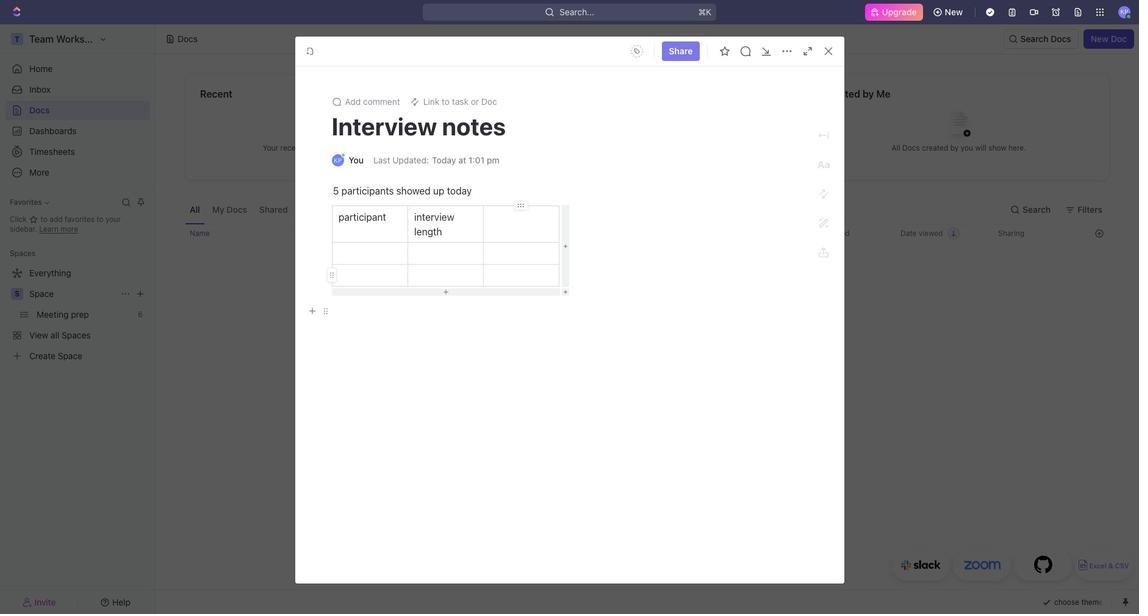 Task type: vqa. For each thing, say whether or not it's contained in the screenshot.
LINK TO TASK OR DOC dropdown button
yes



Task type: locate. For each thing, give the bounding box(es) containing it.
all
[[892, 143, 901, 152], [190, 204, 200, 215]]

date left the updated
[[803, 229, 819, 238]]

1 horizontal spatial date
[[901, 229, 917, 238]]

⌘k
[[699, 7, 712, 17]]

doc
[[1111, 34, 1127, 44], [482, 96, 497, 107]]

1 horizontal spatial new
[[1091, 34, 1109, 44]]

doc down kp dropdown button
[[1111, 34, 1127, 44]]

1 horizontal spatial all
[[892, 143, 901, 152]]

here.
[[391, 143, 409, 152], [1009, 143, 1027, 152]]

1 vertical spatial row
[[185, 290, 1110, 451]]

learn more link
[[39, 225, 78, 234]]

more
[[61, 225, 78, 234]]

0 horizontal spatial doc
[[482, 96, 497, 107]]

1 vertical spatial by
[[951, 143, 959, 152]]

all inside button
[[190, 204, 200, 215]]

0 horizontal spatial show
[[371, 143, 389, 152]]

date left viewed
[[901, 229, 917, 238]]

doc right or
[[482, 96, 497, 107]]

workspace button
[[336, 195, 390, 224]]

show up the last
[[371, 143, 389, 152]]

docs link
[[5, 101, 150, 120]]

0 horizontal spatial all
[[190, 204, 200, 215]]

1 row from the top
[[185, 224, 1110, 244]]

2 horizontal spatial to
[[442, 96, 450, 107]]

0 vertical spatial by
[[863, 89, 874, 99]]

new button
[[928, 2, 971, 22]]

doc inside button
[[1111, 34, 1127, 44]]

date viewed
[[901, 229, 943, 238]]

timesheets link
[[5, 142, 150, 162]]

participants
[[341, 186, 394, 197]]

today
[[432, 155, 456, 165]]

to up "learn" at the top of page
[[41, 215, 48, 224]]

sidebar navigation
[[0, 24, 156, 615]]

all left my
[[190, 204, 200, 215]]

0 vertical spatial doc
[[1111, 34, 1127, 44]]

show right you
[[989, 143, 1007, 152]]

created by me
[[824, 89, 891, 99]]

search docs
[[1021, 34, 1072, 44]]

new doc
[[1091, 34, 1127, 44]]

search docs button
[[1004, 29, 1079, 49]]

archived
[[447, 204, 483, 215]]

0 horizontal spatial new
[[945, 7, 963, 17]]

inbox link
[[5, 80, 150, 99]]

1 vertical spatial kp
[[334, 157, 342, 164]]

0 vertical spatial kp
[[1121, 8, 1129, 15]]

1 horizontal spatial will
[[976, 143, 987, 152]]

here. up updated:
[[391, 143, 409, 152]]

your recently opened docs will show here.
[[263, 143, 409, 152]]

share
[[669, 46, 693, 56]]

all left "created"
[[892, 143, 901, 152]]

kp up new doc
[[1121, 8, 1129, 15]]

1 horizontal spatial by
[[951, 143, 959, 152]]

date viewed button
[[894, 224, 968, 244]]

will right you
[[976, 143, 987, 152]]

new inside button
[[945, 7, 963, 17]]

invite button
[[5, 594, 74, 611]]

0 vertical spatial search
[[1021, 34, 1049, 44]]

docs inside my docs button
[[227, 204, 247, 215]]

invite
[[35, 597, 56, 608]]

your
[[263, 143, 278, 152]]

dropdown menu image
[[628, 42, 647, 61]]

0 horizontal spatial date
[[803, 229, 819, 238]]

to right link
[[442, 96, 450, 107]]

1 vertical spatial search
[[1023, 204, 1051, 215]]

kp down your recently opened docs will show here.
[[334, 157, 342, 164]]

&
[[1109, 562, 1114, 570]]

1 horizontal spatial here.
[[1009, 143, 1027, 152]]

1 horizontal spatial kp
[[1121, 8, 1129, 15]]

1 date from the left
[[803, 229, 819, 238]]

docs
[[178, 34, 198, 44], [1051, 34, 1072, 44], [29, 105, 50, 115], [338, 143, 356, 152], [903, 143, 920, 152], [227, 204, 247, 215]]

2 will from the left
[[976, 143, 987, 152]]

1 horizontal spatial doc
[[1111, 34, 1127, 44]]

date
[[803, 229, 819, 238], [901, 229, 917, 238]]

tab list
[[185, 195, 487, 224]]

1 vertical spatial all
[[190, 204, 200, 215]]

link
[[423, 96, 440, 107]]

0 vertical spatial row
[[185, 224, 1110, 244]]

0 vertical spatial new
[[945, 7, 963, 17]]

search
[[1021, 34, 1049, 44], [1023, 204, 1051, 215]]

inbox
[[29, 84, 51, 95]]

created
[[824, 89, 861, 99]]

to
[[442, 96, 450, 107], [41, 215, 48, 224], [97, 215, 104, 224]]

1 vertical spatial new
[[1091, 34, 1109, 44]]

date for date viewed
[[901, 229, 917, 238]]

home link
[[5, 59, 150, 79]]

s
[[15, 289, 20, 298]]

by left you
[[951, 143, 959, 152]]

recent
[[200, 89, 233, 99]]

by
[[863, 89, 874, 99], [951, 143, 959, 152]]

show
[[371, 143, 389, 152], [989, 143, 1007, 152]]

1 vertical spatial doc
[[482, 96, 497, 107]]

will up you
[[358, 143, 369, 152]]

link to task or doc button
[[405, 93, 502, 110]]

dashboards link
[[5, 121, 150, 141]]

row containing name
[[185, 224, 1110, 244]]

will
[[358, 143, 369, 152], [976, 143, 987, 152]]

new right search docs
[[1091, 34, 1109, 44]]

all button
[[185, 195, 205, 224]]

you
[[961, 143, 974, 152]]

date updated
[[803, 229, 850, 238]]

participant
[[338, 212, 386, 223]]

updated:
[[393, 155, 429, 165]]

all for all
[[190, 204, 200, 215]]

here. right you
[[1009, 143, 1027, 152]]

tab list containing all
[[185, 195, 487, 224]]

new inside button
[[1091, 34, 1109, 44]]

2 date from the left
[[901, 229, 917, 238]]

new right the upgrade
[[945, 7, 963, 17]]

new
[[945, 7, 963, 17], [1091, 34, 1109, 44]]

table
[[185, 224, 1110, 451]]

to left your
[[97, 215, 104, 224]]

sharing
[[999, 229, 1025, 238]]

kp
[[1121, 8, 1129, 15], [334, 157, 342, 164]]

5
[[333, 186, 339, 197]]

spaces
[[10, 249, 36, 258]]

1 show from the left
[[371, 143, 389, 152]]

csv
[[1116, 562, 1130, 570]]

0 horizontal spatial will
[[358, 143, 369, 152]]

1 horizontal spatial show
[[989, 143, 1007, 152]]

excel & csv link
[[1076, 551, 1134, 581]]

doc inside dropdown button
[[482, 96, 497, 107]]

0 vertical spatial all
[[892, 143, 901, 152]]

0 horizontal spatial by
[[863, 89, 874, 99]]

search button
[[1006, 200, 1059, 219]]

docs inside 'docs' 'link'
[[29, 105, 50, 115]]

by left me
[[863, 89, 874, 99]]

row
[[185, 224, 1110, 244], [185, 290, 1110, 451]]

to inside dropdown button
[[442, 96, 450, 107]]

0 horizontal spatial here.
[[391, 143, 409, 152]]

invite user image
[[22, 597, 32, 608]]

space link
[[29, 284, 116, 304]]

dashboards
[[29, 126, 77, 136]]



Task type: describe. For each thing, give the bounding box(es) containing it.
shared button
[[254, 195, 293, 224]]

me
[[877, 89, 891, 99]]

date for date updated
[[803, 229, 819, 238]]

viewed
[[919, 229, 943, 238]]

new for new
[[945, 7, 963, 17]]

today
[[447, 186, 472, 197]]

at
[[459, 155, 466, 165]]

my
[[212, 204, 224, 215]]

new doc button
[[1084, 29, 1135, 49]]

my docs
[[212, 204, 247, 215]]

search...
[[560, 7, 595, 17]]

or
[[471, 96, 479, 107]]

up
[[433, 186, 444, 197]]

kp button
[[1115, 2, 1135, 22]]

2 row from the top
[[185, 290, 1110, 451]]

favorites
[[65, 215, 95, 224]]

excel & csv
[[1090, 562, 1130, 570]]

favorites
[[10, 198, 42, 207]]

archived button
[[442, 195, 487, 224]]

0 horizontal spatial kp
[[334, 157, 342, 164]]

workspace
[[340, 204, 385, 215]]

click
[[10, 215, 29, 224]]

interview
[[414, 212, 454, 223]]

home
[[29, 63, 53, 74]]

5 participants showed up today
[[333, 186, 472, 197]]

sidebar.
[[10, 225, 37, 234]]

showed
[[396, 186, 431, 197]]

to add favorites to your sidebar.
[[10, 215, 121, 234]]

created
[[922, 143, 949, 152]]

assigned button
[[393, 195, 440, 224]]

learn more
[[39, 225, 78, 234]]

1 here. from the left
[[391, 143, 409, 152]]

last
[[374, 155, 390, 165]]

notes
[[442, 112, 506, 140]]

add
[[50, 215, 63, 224]]

date updated button
[[796, 224, 857, 244]]

all for all docs created by you will show here.
[[892, 143, 901, 152]]

add comment
[[345, 96, 400, 107]]

comment
[[363, 96, 400, 107]]

recently
[[281, 143, 308, 152]]

interview length
[[414, 212, 457, 237]]

length
[[414, 226, 442, 237]]

updated
[[822, 229, 850, 238]]

your
[[106, 215, 121, 224]]

space, , element
[[11, 288, 23, 300]]

you
[[349, 155, 364, 165]]

link to task or doc
[[423, 96, 497, 107]]

add
[[345, 96, 361, 107]]

opened
[[310, 143, 336, 152]]

all docs created by you will show here.
[[892, 143, 1027, 152]]

search for search
[[1023, 204, 1051, 215]]

docs inside search docs button
[[1051, 34, 1072, 44]]

favorites button
[[5, 195, 54, 210]]

interview notes
[[332, 112, 506, 140]]

new for new doc
[[1091, 34, 1109, 44]]

0 horizontal spatial to
[[41, 215, 48, 224]]

location
[[540, 229, 569, 238]]

2 here. from the left
[[1009, 143, 1027, 152]]

no recent docs image
[[312, 102, 360, 150]]

1 horizontal spatial to
[[97, 215, 104, 224]]

task
[[452, 96, 469, 107]]

upgrade link
[[865, 4, 923, 21]]

space
[[29, 289, 54, 299]]

kp inside dropdown button
[[1121, 8, 1129, 15]]

1:01
[[469, 155, 485, 165]]

last updated: today at 1:01 pm
[[374, 155, 500, 165]]

table containing name
[[185, 224, 1110, 451]]

search for search docs
[[1021, 34, 1049, 44]]

learn
[[39, 225, 59, 234]]

1 will from the left
[[358, 143, 369, 152]]

no created by me docs image
[[935, 102, 984, 150]]

pm
[[487, 155, 500, 165]]

2 show from the left
[[989, 143, 1007, 152]]

interview
[[332, 112, 437, 140]]

shared
[[259, 204, 288, 215]]

name
[[190, 229, 210, 238]]

upgrade
[[882, 7, 917, 17]]

excel
[[1090, 562, 1107, 570]]

my docs button
[[207, 195, 252, 224]]

timesheets
[[29, 146, 75, 157]]

assigned
[[398, 204, 435, 215]]



